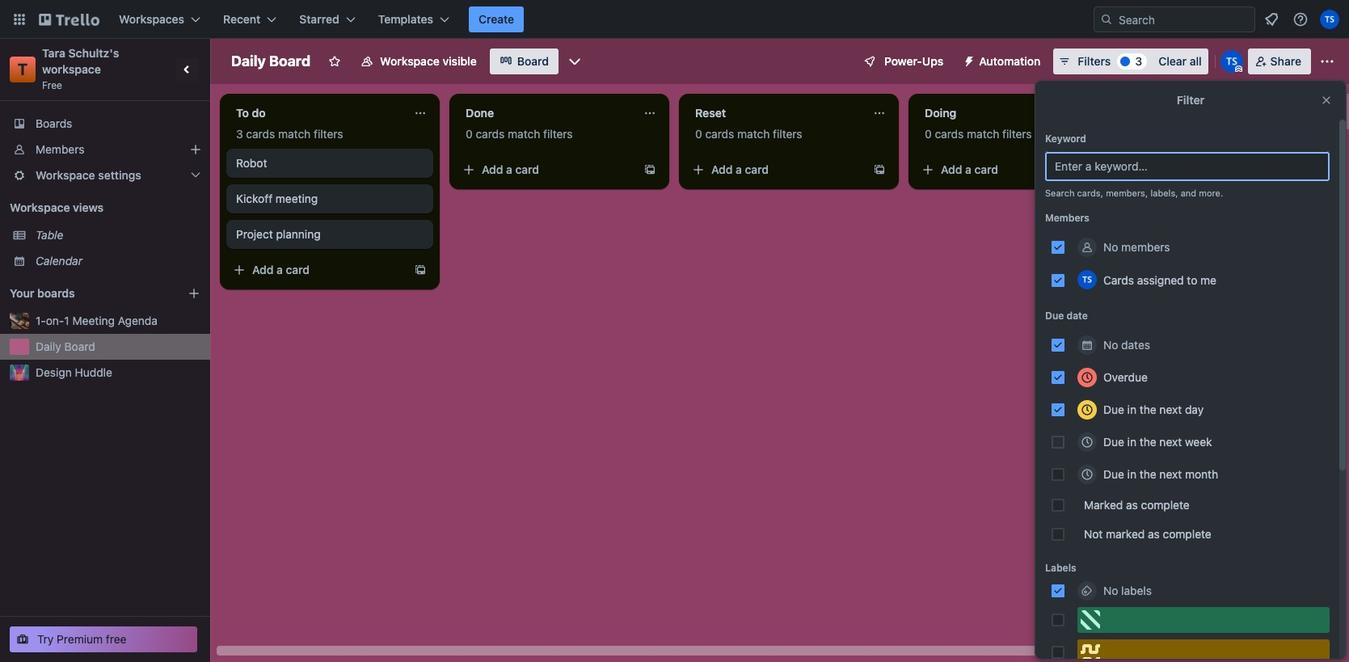 Task type: locate. For each thing, give the bounding box(es) containing it.
tara schultz's workspace link
[[42, 46, 122, 76]]

0 vertical spatial in
[[1128, 403, 1137, 416]]

1 horizontal spatial members
[[1046, 212, 1090, 224]]

3 left clear
[[1136, 54, 1143, 68]]

filters down reset text box
[[773, 127, 803, 141]]

complete down due in the next month at bottom
[[1141, 498, 1190, 512]]

in for due in the next week
[[1128, 435, 1137, 449]]

add a card down reset
[[712, 163, 769, 176]]

due date
[[1046, 310, 1088, 322]]

1 vertical spatial 3
[[236, 127, 243, 141]]

2 0 from the left
[[695, 127, 702, 141]]

add board image
[[188, 287, 201, 300]]

add a card button down reset text box
[[686, 157, 867, 183]]

cards down the doing
[[935, 127, 964, 141]]

a down done text box
[[506, 163, 513, 176]]

2 match from the left
[[508, 127, 540, 141]]

0 vertical spatial daily
[[231, 53, 266, 70]]

2 vertical spatial no
[[1104, 584, 1119, 598]]

3 no from the top
[[1104, 584, 1119, 598]]

add a card for to do
[[252, 263, 310, 277]]

create from template… image for done
[[644, 163, 657, 176]]

project
[[236, 227, 273, 241]]

2 horizontal spatial 0
[[925, 127, 932, 141]]

daily board down recent 'popup button'
[[231, 53, 311, 70]]

board
[[269, 53, 311, 70], [517, 54, 549, 68], [64, 340, 95, 353]]

2 vertical spatial workspace
[[10, 201, 70, 214]]

2 cards from the left
[[476, 127, 505, 141]]

a down reset text box
[[736, 163, 742, 176]]

1 horizontal spatial 3
[[1136, 54, 1143, 68]]

workspace up "table"
[[10, 201, 70, 214]]

members down search
[[1046, 212, 1090, 224]]

add a card button down project planning link
[[226, 257, 408, 283]]

0 horizontal spatial tara schultz (taraschultz7) image
[[1078, 270, 1097, 289]]

add a card button
[[456, 157, 637, 183], [686, 157, 867, 183], [915, 157, 1097, 183], [226, 257, 408, 283]]

the
[[1140, 403, 1157, 416], [1140, 435, 1157, 449], [1140, 467, 1157, 481]]

add a card button down "doing 0 cards match filters"
[[915, 157, 1097, 183]]

add for to do
[[252, 263, 274, 277]]

add left another
[[1168, 104, 1189, 118]]

add a card for reset
[[712, 163, 769, 176]]

add a card down done on the top of the page
[[482, 163, 539, 176]]

0
[[466, 127, 473, 141], [695, 127, 702, 141], [925, 127, 932, 141]]

next
[[1160, 403, 1182, 416], [1160, 435, 1182, 449], [1160, 467, 1182, 481]]

due for due in the next day
[[1104, 403, 1125, 416]]

add a card for doing
[[941, 163, 999, 176]]

1 vertical spatial members
[[1046, 212, 1090, 224]]

2 the from the top
[[1140, 435, 1157, 449]]

1 horizontal spatial tara schultz (taraschultz7) image
[[1221, 50, 1243, 73]]

filters for reset
[[773, 127, 803, 141]]

t
[[18, 60, 28, 78]]

labels
[[1046, 562, 1077, 574]]

a for to do
[[277, 263, 283, 277]]

cards
[[246, 127, 275, 141], [476, 127, 505, 141], [706, 127, 735, 141], [935, 127, 964, 141]]

marked
[[1106, 527, 1145, 541]]

board inside text box
[[269, 53, 311, 70]]

cards assigned to me
[[1104, 273, 1217, 287]]

0 vertical spatial members
[[36, 142, 84, 156]]

3 0 from the left
[[925, 127, 932, 141]]

card down done text box
[[516, 163, 539, 176]]

2 next from the top
[[1160, 435, 1182, 449]]

next left the week
[[1160, 435, 1182, 449]]

workspace visible
[[380, 54, 477, 68]]

0 vertical spatial next
[[1160, 403, 1182, 416]]

0 vertical spatial daily board
[[231, 53, 311, 70]]

month
[[1185, 467, 1219, 481]]

the up marked as complete
[[1140, 467, 1157, 481]]

0 cards match filters down done text box
[[466, 127, 573, 141]]

3 down to
[[236, 127, 243, 141]]

match
[[278, 127, 311, 141], [508, 127, 540, 141], [738, 127, 770, 141], [967, 127, 1000, 141]]

labels,
[[1151, 188, 1179, 198]]

0 horizontal spatial 0
[[466, 127, 473, 141]]

0 down done on the top of the page
[[466, 127, 473, 141]]

day
[[1185, 403, 1204, 416]]

0 horizontal spatial as
[[1126, 498, 1138, 512]]

complete
[[1141, 498, 1190, 512], [1163, 527, 1212, 541]]

1 next from the top
[[1160, 403, 1182, 416]]

match down done text box
[[508, 127, 540, 141]]

1 vertical spatial as
[[1148, 527, 1160, 541]]

create from template… image for to do
[[414, 264, 427, 277]]

doing 0 cards match filters
[[925, 106, 1032, 141]]

open information menu image
[[1293, 11, 1309, 27]]

1 vertical spatial in
[[1128, 435, 1137, 449]]

0 for done
[[466, 127, 473, 141]]

2 vertical spatial the
[[1140, 467, 1157, 481]]

card down "doing 0 cards match filters"
[[975, 163, 999, 176]]

3 next from the top
[[1160, 467, 1182, 481]]

card down reset text box
[[745, 163, 769, 176]]

create from template… image
[[644, 163, 657, 176], [873, 163, 886, 176], [1103, 163, 1116, 176], [414, 264, 427, 277]]

3 in from the top
[[1128, 467, 1137, 481]]

match down doing text field
[[967, 127, 1000, 141]]

0 vertical spatial workspace
[[380, 54, 440, 68]]

complete down marked as complete
[[1163, 527, 1212, 541]]

match down 'to do' text field
[[278, 127, 311, 141]]

add inside button
[[1168, 104, 1189, 118]]

search
[[1046, 188, 1075, 198]]

visible
[[443, 54, 477, 68]]

templates button
[[369, 6, 459, 32]]

card down planning
[[286, 263, 310, 277]]

try premium free
[[37, 632, 127, 646]]

primary element
[[0, 0, 1350, 39]]

0 horizontal spatial daily board
[[36, 340, 95, 353]]

1 vertical spatial no
[[1104, 338, 1119, 352]]

0 horizontal spatial 0 cards match filters
[[466, 127, 573, 141]]

1 0 cards match filters from the left
[[466, 127, 573, 141]]

the up due in the next week
[[1140, 403, 1157, 416]]

filters down doing text field
[[1003, 127, 1032, 141]]

0 vertical spatial complete
[[1141, 498, 1190, 512]]

marked as complete
[[1084, 498, 1190, 512]]

workspace for workspace views
[[10, 201, 70, 214]]

add down project
[[252, 263, 274, 277]]

filters for to do
[[314, 127, 343, 141]]

as
[[1126, 498, 1138, 512], [1148, 527, 1160, 541]]

Doing text field
[[915, 100, 1093, 126]]

table link
[[36, 227, 201, 243]]

4 filters from the left
[[1003, 127, 1032, 141]]

no up cards
[[1104, 240, 1119, 254]]

0 down reset
[[695, 127, 702, 141]]

1 horizontal spatial 0
[[695, 127, 702, 141]]

2 in from the top
[[1128, 435, 1137, 449]]

a down "doing 0 cards match filters"
[[966, 163, 972, 176]]

board left customize views icon
[[517, 54, 549, 68]]

filter
[[1177, 93, 1205, 107]]

board up the design huddle on the bottom of the page
[[64, 340, 95, 353]]

no labels
[[1104, 584, 1152, 598]]

next left day
[[1160, 403, 1182, 416]]

Done text field
[[456, 100, 634, 126]]

boards
[[37, 286, 75, 300]]

back to home image
[[39, 6, 99, 32]]

ups
[[923, 54, 944, 68]]

in down overdue
[[1128, 403, 1137, 416]]

Search field
[[1114, 7, 1255, 32]]

daily board down 1
[[36, 340, 95, 353]]

members link
[[0, 137, 210, 163]]

another
[[1192, 104, 1233, 118]]

no left dates at the bottom of page
[[1104, 338, 1119, 352]]

due
[[1046, 310, 1064, 322], [1104, 403, 1125, 416], [1104, 435, 1125, 449], [1104, 467, 1125, 481]]

1 no from the top
[[1104, 240, 1119, 254]]

daily down recent 'popup button'
[[231, 53, 266, 70]]

to
[[1187, 273, 1198, 287]]

due for due in the next month
[[1104, 467, 1125, 481]]

due for due in the next week
[[1104, 435, 1125, 449]]

in up marked as complete
[[1128, 467, 1137, 481]]

0 horizontal spatial 3
[[236, 127, 243, 141]]

workspace inside workspace settings dropdown button
[[36, 168, 95, 182]]

4 match from the left
[[967, 127, 1000, 141]]

marked
[[1084, 498, 1123, 512]]

1 in from the top
[[1128, 403, 1137, 416]]

schultz's
[[68, 46, 119, 60]]

daily up design
[[36, 340, 61, 353]]

3 match from the left
[[738, 127, 770, 141]]

tara schultz's workspace free
[[42, 46, 122, 91]]

0 cards match filters down reset text box
[[695, 127, 803, 141]]

starred button
[[290, 6, 365, 32]]

workspace up workspace views
[[36, 168, 95, 182]]

star or unstar board image
[[328, 55, 341, 68]]

no left the labels
[[1104, 584, 1119, 598]]

1 vertical spatial the
[[1140, 435, 1157, 449]]

board left star or unstar board icon
[[269, 53, 311, 70]]

workspace settings
[[36, 168, 141, 182]]

due down due in the next day
[[1104, 435, 1125, 449]]

1-on-1 meeting agenda link
[[36, 313, 201, 329]]

add down reset
[[712, 163, 733, 176]]

match down reset text box
[[738, 127, 770, 141]]

in down due in the next day
[[1128, 435, 1137, 449]]

2 vertical spatial in
[[1128, 467, 1137, 481]]

1 vertical spatial workspace
[[36, 168, 95, 182]]

the down due in the next day
[[1140, 435, 1157, 449]]

4 cards from the left
[[935, 127, 964, 141]]

card
[[516, 163, 539, 176], [745, 163, 769, 176], [975, 163, 999, 176], [286, 263, 310, 277]]

0 horizontal spatial board
[[64, 340, 95, 353]]

filters down 'to do' text field
[[314, 127, 343, 141]]

0 vertical spatial no
[[1104, 240, 1119, 254]]

due down overdue
[[1104, 403, 1125, 416]]

workspaces button
[[109, 6, 210, 32]]

Reset text field
[[686, 100, 864, 126]]

doing
[[925, 106, 957, 120]]

1 horizontal spatial daily
[[231, 53, 266, 70]]

tara schultz (taraschultz7) image right the all
[[1221, 50, 1243, 73]]

workspace down templates popup button
[[380, 54, 440, 68]]

share
[[1271, 54, 1302, 68]]

1 0 from the left
[[466, 127, 473, 141]]

customize views image
[[567, 53, 583, 70]]

workspace
[[380, 54, 440, 68], [36, 168, 95, 182], [10, 201, 70, 214]]

the for month
[[1140, 467, 1157, 481]]

not marked as complete
[[1084, 527, 1212, 541]]

1
[[64, 314, 69, 328]]

meeting
[[72, 314, 115, 328]]

next for month
[[1160, 467, 1182, 481]]

automation button
[[957, 49, 1051, 74]]

a
[[506, 163, 513, 176], [736, 163, 742, 176], [966, 163, 972, 176], [277, 263, 283, 277]]

kickoff meeting
[[236, 192, 318, 205]]

next for day
[[1160, 403, 1182, 416]]

0 vertical spatial the
[[1140, 403, 1157, 416]]

create
[[479, 12, 514, 26]]

table
[[36, 228, 63, 242]]

2 no from the top
[[1104, 338, 1119, 352]]

1 filters from the left
[[314, 127, 343, 141]]

workspace for workspace settings
[[36, 168, 95, 182]]

due in the next day
[[1104, 403, 1204, 416]]

due in the next week
[[1104, 435, 1213, 449]]

cards down done on the top of the page
[[476, 127, 505, 141]]

tara schultz (taraschultz7) image left cards
[[1078, 270, 1097, 289]]

0 vertical spatial 3
[[1136, 54, 1143, 68]]

2 vertical spatial next
[[1160, 467, 1182, 481]]

members,
[[1106, 188, 1148, 198]]

cards down reset
[[706, 127, 735, 141]]

a for reset
[[736, 163, 742, 176]]

cards for done
[[476, 127, 505, 141]]

filters inside "doing 0 cards match filters"
[[1003, 127, 1032, 141]]

calendar
[[36, 254, 82, 268]]

not
[[1084, 527, 1103, 541]]

t link
[[10, 57, 36, 82]]

2 0 cards match filters from the left
[[695, 127, 803, 141]]

1 vertical spatial next
[[1160, 435, 1182, 449]]

cards down do
[[246, 127, 275, 141]]

add down done on the top of the page
[[482, 163, 503, 176]]

0 horizontal spatial members
[[36, 142, 84, 156]]

due left "date"
[[1046, 310, 1064, 322]]

members
[[36, 142, 84, 156], [1046, 212, 1090, 224]]

1 horizontal spatial 0 cards match filters
[[695, 127, 803, 141]]

1 horizontal spatial daily board
[[231, 53, 311, 70]]

no for no labels
[[1104, 584, 1119, 598]]

add a card button down done text box
[[456, 157, 637, 183]]

add a card down "doing 0 cards match filters"
[[941, 163, 999, 176]]

1 cards from the left
[[246, 127, 275, 141]]

0 cards match filters for done
[[466, 127, 573, 141]]

Enter a keyword… text field
[[1046, 152, 1330, 181]]

workspaces
[[119, 12, 184, 26]]

3 cards from the left
[[706, 127, 735, 141]]

a down the project planning
[[277, 263, 283, 277]]

no members
[[1104, 240, 1171, 254]]

to do
[[236, 106, 266, 120]]

1 the from the top
[[1140, 403, 1157, 416]]

next for week
[[1160, 435, 1182, 449]]

members down boards
[[36, 142, 84, 156]]

create from template… image for doing
[[1103, 163, 1116, 176]]

due up marked
[[1104, 467, 1125, 481]]

1 vertical spatial daily board
[[36, 340, 95, 353]]

workspace navigation collapse icon image
[[176, 58, 199, 81]]

3 filters from the left
[[773, 127, 803, 141]]

2 filters from the left
[[543, 127, 573, 141]]

3 the from the top
[[1140, 467, 1157, 481]]

filters down done text box
[[543, 127, 573, 141]]

create button
[[469, 6, 524, 32]]

add a card down the project planning
[[252, 263, 310, 277]]

this member is an admin of this board. image
[[1235, 66, 1243, 73]]

card for reset
[[745, 163, 769, 176]]

workspace inside workspace visible button
[[380, 54, 440, 68]]

tara schultz (taraschultz7) image
[[1221, 50, 1243, 73], [1078, 270, 1097, 289]]

0 horizontal spatial daily
[[36, 340, 61, 353]]

huddle
[[75, 366, 112, 379]]

next left month
[[1160, 467, 1182, 481]]

1 vertical spatial daily
[[36, 340, 61, 353]]

filters
[[1078, 54, 1111, 68]]

0 down the doing
[[925, 127, 932, 141]]

daily inside daily board text box
[[231, 53, 266, 70]]

1 match from the left
[[278, 127, 311, 141]]

1 horizontal spatial board
[[269, 53, 311, 70]]



Task type: vqa. For each thing, say whether or not it's contained in the screenshot.
Due for Due in the next month
yes



Task type: describe. For each thing, give the bounding box(es) containing it.
views
[[73, 201, 104, 214]]

Board name text field
[[223, 49, 319, 74]]

a for doing
[[966, 163, 972, 176]]

agenda
[[118, 314, 158, 328]]

boards
[[36, 116, 72, 130]]

add a card button for done
[[456, 157, 637, 183]]

match for reset
[[738, 127, 770, 141]]

0 inside "doing 0 cards match filters"
[[925, 127, 932, 141]]

your boards with 3 items element
[[10, 284, 163, 303]]

3 for 3 cards match filters
[[236, 127, 243, 141]]

recent button
[[214, 6, 287, 32]]

no dates
[[1104, 338, 1151, 352]]

due for due date
[[1046, 310, 1064, 322]]

color: green, title: none element
[[1078, 607, 1330, 633]]

design huddle link
[[36, 365, 201, 381]]

more.
[[1199, 188, 1224, 198]]

0 cards match filters for reset
[[695, 127, 803, 141]]

1 horizontal spatial as
[[1148, 527, 1160, 541]]

board inside 'link'
[[64, 340, 95, 353]]

recent
[[223, 12, 261, 26]]

cards
[[1104, 273, 1135, 287]]

your boards
[[10, 286, 75, 300]]

starred
[[299, 12, 339, 26]]

no for no dates
[[1104, 338, 1119, 352]]

week
[[1185, 435, 1213, 449]]

on-
[[46, 314, 64, 328]]

all
[[1190, 54, 1202, 68]]

clear all
[[1159, 54, 1202, 68]]

no for no members
[[1104, 240, 1119, 254]]

tara
[[42, 46, 66, 60]]

project planning link
[[236, 226, 424, 243]]

add a card button for reset
[[686, 157, 867, 183]]

me
[[1201, 273, 1217, 287]]

tara schultz (taraschultz7) image
[[1321, 10, 1340, 29]]

settings
[[98, 168, 141, 182]]

your
[[10, 286, 34, 300]]

daily board inside text box
[[231, 53, 311, 70]]

2 horizontal spatial board
[[517, 54, 549, 68]]

cards for reset
[[706, 127, 735, 141]]

0 notifications image
[[1262, 10, 1282, 29]]

match for to do
[[278, 127, 311, 141]]

clear
[[1159, 54, 1187, 68]]

0 vertical spatial as
[[1126, 498, 1138, 512]]

match inside "doing 0 cards match filters"
[[967, 127, 1000, 141]]

robot link
[[236, 155, 424, 171]]

0 for reset
[[695, 127, 702, 141]]

in for due in the next day
[[1128, 403, 1137, 416]]

add a card button for to do
[[226, 257, 408, 283]]

close popover image
[[1321, 94, 1333, 107]]

kickoff
[[236, 192, 273, 205]]

and
[[1181, 188, 1197, 198]]

card for done
[[516, 163, 539, 176]]

search image
[[1101, 13, 1114, 26]]

1 vertical spatial tara schultz (taraschultz7) image
[[1078, 270, 1097, 289]]

done
[[466, 106, 494, 120]]

in for due in the next month
[[1128, 467, 1137, 481]]

to
[[236, 106, 249, 120]]

boards link
[[0, 111, 210, 137]]

planning
[[276, 227, 321, 241]]

workspace visible button
[[351, 49, 487, 74]]

cards for to do
[[246, 127, 275, 141]]

add down "doing 0 cards match filters"
[[941, 163, 963, 176]]

the for week
[[1140, 435, 1157, 449]]

workspace
[[42, 62, 101, 76]]

add a card button for doing
[[915, 157, 1097, 183]]

add for done
[[482, 163, 503, 176]]

calendar link
[[36, 253, 201, 269]]

power-
[[885, 54, 923, 68]]

try
[[37, 632, 54, 646]]

workspace views
[[10, 201, 104, 214]]

kickoff meeting link
[[236, 191, 424, 207]]

card for doing
[[975, 163, 999, 176]]

match for done
[[508, 127, 540, 141]]

add for reset
[[712, 163, 733, 176]]

3 cards match filters
[[236, 127, 343, 141]]

due in the next month
[[1104, 467, 1219, 481]]

create from template… image for reset
[[873, 163, 886, 176]]

free
[[42, 79, 62, 91]]

daily inside daily board 'link'
[[36, 340, 61, 353]]

templates
[[378, 12, 433, 26]]

filters for done
[[543, 127, 573, 141]]

0 vertical spatial tara schultz (taraschultz7) image
[[1221, 50, 1243, 73]]

design
[[36, 366, 72, 379]]

clear all button
[[1152, 49, 1209, 74]]

labels
[[1122, 584, 1152, 598]]

list
[[1236, 104, 1252, 118]]

workspace for workspace visible
[[380, 54, 440, 68]]

cards inside "doing 0 cards match filters"
[[935, 127, 964, 141]]

1 vertical spatial complete
[[1163, 527, 1212, 541]]

a for done
[[506, 163, 513, 176]]

design huddle
[[36, 366, 112, 379]]

the for day
[[1140, 403, 1157, 416]]

board link
[[490, 49, 559, 74]]

power-ups
[[885, 54, 944, 68]]

robot
[[236, 156, 267, 170]]

keyword
[[1046, 133, 1087, 145]]

1-on-1 meeting agenda
[[36, 314, 158, 328]]

power-ups button
[[852, 49, 954, 74]]

free
[[106, 632, 127, 646]]

sm image
[[957, 49, 979, 71]]

To do text field
[[226, 100, 404, 126]]

add a card for done
[[482, 163, 539, 176]]

meeting
[[276, 192, 318, 205]]

3 for 3
[[1136, 54, 1143, 68]]

add another list button
[[1139, 94, 1350, 129]]

assigned
[[1138, 273, 1184, 287]]

try premium free button
[[10, 627, 197, 653]]

add another list
[[1168, 104, 1252, 118]]

1-
[[36, 314, 46, 328]]

color: yellow, title: none element
[[1078, 640, 1330, 662]]

overdue
[[1104, 370, 1148, 384]]

do
[[252, 106, 266, 120]]

date
[[1067, 310, 1088, 322]]

members
[[1122, 240, 1171, 254]]

card for to do
[[286, 263, 310, 277]]

daily board link
[[36, 339, 201, 355]]

show menu image
[[1320, 53, 1336, 70]]

daily board inside 'link'
[[36, 340, 95, 353]]



